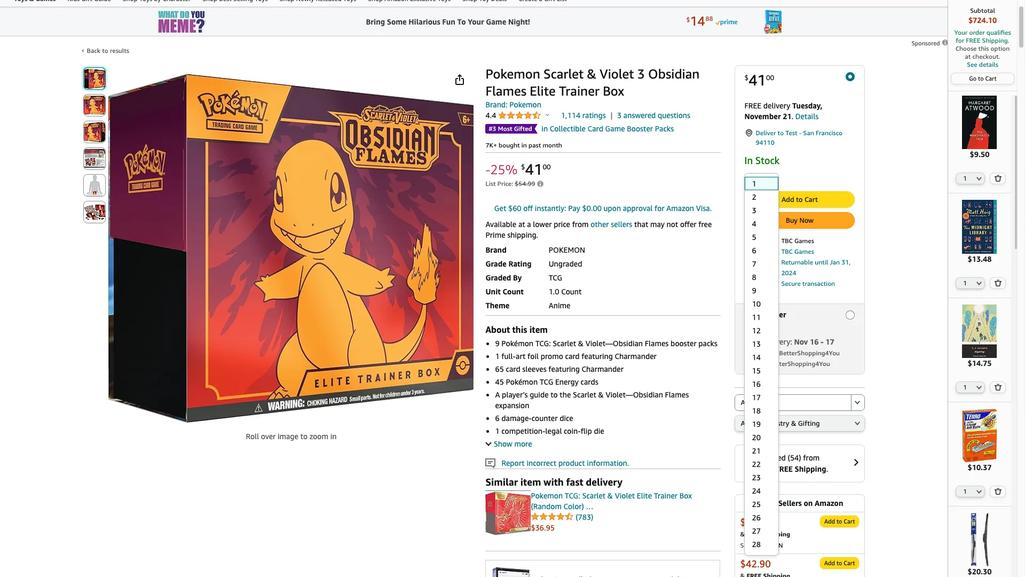 Task type: locate. For each thing, give the bounding box(es) containing it.
0 horizontal spatial at
[[519, 220, 526, 229]]

free inside free delivery: nov 16 - 17 bettershopping4you bettershopping4you
[[745, 337, 762, 347]]

dropdown image
[[770, 177, 775, 181], [978, 281, 983, 285]]

27 link
[[745, 524, 779, 538]]

card right promo
[[566, 351, 580, 361]]

november
[[745, 112, 782, 121]]

22
[[753, 460, 761, 469]]

coin-
[[564, 426, 581, 435]]

0 horizontal spatial box
[[603, 83, 625, 98]]

to inside the navigation navigation
[[979, 75, 985, 82]]

expansion
[[496, 401, 530, 410]]

add to list
[[741, 398, 775, 407]]

delete image
[[995, 384, 1003, 391]]

3 up '4'
[[753, 206, 757, 215]]

buy now
[[787, 216, 814, 225]]

in right zoom
[[330, 432, 337, 441]]

pay
[[569, 203, 581, 213]]

$ 41 00
[[745, 71, 775, 89]]

0 vertical spatial 9
[[753, 286, 757, 295]]

from up free shipping .
[[804, 453, 820, 462]]

add inside radio
[[741, 398, 754, 407]]

tbc
[[782, 237, 793, 245], [782, 248, 793, 256]]

dropdown image down $13.48 on the top of page
[[978, 281, 983, 285]]

0 horizontal spatial 9
[[496, 339, 500, 348]]

00 up learn more about amazon pricing and savings icon
[[543, 163, 551, 171]]

0 vertical spatial elite
[[530, 83, 556, 98]]

0 vertical spatial featuring
[[582, 351, 613, 361]]

games up tbc games link
[[795, 237, 815, 245]]

0 vertical spatial trainer
[[559, 83, 600, 98]]

. up other sellers on amazon
[[827, 465, 829, 474]]

17 up 18
[[753, 393, 761, 402]]

16 inside free delivery: nov 16 - 17 bettershopping4you bettershopping4you
[[811, 337, 819, 347]]

23 link
[[745, 471, 779, 484]]

22 link
[[745, 458, 779, 471]]

qty:
[[749, 176, 761, 182]]

1 vertical spatial violet
[[615, 491, 635, 500]]

25
[[753, 500, 761, 509]]

&
[[587, 66, 597, 81], [579, 339, 584, 348], [599, 390, 604, 399], [792, 419, 797, 428], [762, 453, 768, 462], [608, 491, 614, 500], [741, 530, 746, 538]]

get
[[495, 203, 507, 213], [745, 310, 757, 319]]

returnable until jan 31, 2024
[[782, 258, 851, 277]]

tuesday,
[[793, 101, 823, 110]]

$ up $54.99 on the top of page
[[521, 163, 526, 171]]

1 vertical spatial $
[[521, 163, 526, 171]]

0 vertical spatial for
[[957, 36, 965, 44]]

1 vertical spatial 16
[[753, 380, 761, 389]]

at left checkout.
[[966, 52, 972, 60]]

1 vertical spatial -
[[486, 162, 491, 177]]

bettershopping4you
[[780, 349, 841, 357], [770, 360, 831, 368]]

tcg up guide
[[540, 377, 554, 386]]

more
[[515, 439, 533, 448]]

guide
[[530, 390, 549, 399]]

$ up free delivery
[[745, 73, 749, 82]]

0 vertical spatial violet
[[600, 66, 635, 81]]

2 vertical spatial $
[[745, 464, 748, 470]]

dropdown image right qty: 1
[[770, 177, 775, 181]]

dropdown image
[[978, 176, 983, 181], [978, 385, 983, 389], [855, 400, 861, 405], [855, 421, 861, 426], [978, 490, 983, 494]]

1 vertical spatial 9
[[496, 339, 500, 348]]

1 left delete icon on the bottom of the page
[[964, 384, 968, 391]]

1 up 2
[[753, 179, 757, 188]]

tbc games up tbc games link
[[782, 237, 815, 245]]

pokemon inside the pokemon tcg: scarlet & violet elite trainer box (random color) …
[[531, 491, 563, 500]]

2 vertical spatial 3
[[753, 206, 757, 215]]

|
[[611, 111, 613, 120]]

0 vertical spatial 3
[[638, 66, 645, 81]]

list left price:
[[486, 180, 496, 188]]

brand: pokemon link
[[486, 100, 542, 109]]

2 vertical spatial delete image
[[995, 488, 1003, 495]]

violet inside the pokemon tcg: scarlet & violet elite trainer box (random color) …
[[615, 491, 635, 500]]

1 vertical spatial tcg
[[540, 377, 554, 386]]

1,114
[[562, 111, 581, 120]]

flames up brand: pokemon link
[[486, 83, 527, 98]]

product
[[559, 458, 585, 467]]

0 vertical spatial tcg:
[[536, 339, 551, 348]]

list box
[[745, 177, 779, 551]]

1 vertical spatial this
[[513, 324, 528, 335]]

& inside $42.50 & free shipping sold by: sijon
[[741, 530, 746, 538]]

grade rating
[[486, 259, 532, 268]]

delete image
[[995, 175, 1003, 182], [995, 279, 1003, 286], [995, 488, 1003, 495]]

flames
[[486, 83, 527, 98], [645, 339, 669, 348], [666, 390, 689, 399]]

1 vertical spatial from
[[804, 453, 820, 462]]

free shipping .
[[776, 465, 829, 474]]

tcg: inside the pokemon tcg: scarlet & violet elite trainer box (random color) …
[[565, 491, 581, 500]]

2 horizontal spatial -
[[821, 337, 824, 347]]

2 vertical spatial pokemon
[[531, 491, 563, 500]]

00 inside -25% $ 41 00
[[543, 163, 551, 171]]

ratings
[[583, 111, 606, 120]]

2 horizontal spatial 3
[[753, 206, 757, 215]]

None submit
[[84, 68, 105, 89], [84, 95, 105, 116], [84, 121, 105, 143], [84, 148, 105, 169], [991, 173, 1006, 184], [84, 175, 105, 196], [84, 201, 105, 223], [991, 278, 1006, 288], [991, 382, 1006, 393], [852, 395, 865, 411], [991, 486, 1006, 497], [84, 68, 105, 89], [84, 95, 105, 116], [84, 121, 105, 143], [84, 148, 105, 169], [991, 173, 1006, 184], [84, 175, 105, 196], [84, 201, 105, 223], [991, 278, 1006, 288], [991, 382, 1006, 393], [852, 395, 865, 411], [991, 486, 1006, 497]]

item inside about this item 9 pokémon tcg: scarlet & violet—obsidian flames booster packs 1 full-art foil promo card featuring charmander 65 card sleeves featuring charmander 45 pokémon tcg energy cards a player's guide to the scarlet & violet—obsidian flames expansion 6 damage-counter dice 1 competition-legal coin-flip die
[[530, 324, 548, 335]]

list
[[486, 180, 496, 188], [764, 398, 775, 407]]

free down used
[[776, 465, 793, 474]]

1 horizontal spatial elite
[[637, 491, 652, 500]]

may
[[651, 220, 665, 229]]

41 up learn more about amazon pricing and savings icon
[[526, 160, 543, 178]]

tcg: up promo
[[536, 339, 551, 348]]

extender expand image
[[486, 440, 492, 446]]

9 down about
[[496, 339, 500, 348]]

shipping inside $42.50 & free shipping sold by: sijon
[[764, 530, 791, 538]]

0 horizontal spatial count
[[503, 287, 524, 296]]

for left order
[[957, 36, 965, 44]]

1 games from the top
[[795, 237, 815, 245]]

shipping up sijon
[[764, 530, 791, 538]]

21 inside list box
[[753, 446, 761, 456]]

cards
[[581, 377, 599, 386]]

& up ratings
[[587, 66, 597, 81]]

1 up malgudi days (penguin classics) image
[[964, 279, 968, 286]]

learn more about amazon pricing and savings image
[[537, 181, 544, 188]]

3
[[638, 66, 645, 81], [618, 111, 622, 120], [753, 206, 757, 215]]

& up cards
[[579, 339, 584, 348]]

1 vertical spatial add to cart
[[825, 518, 856, 525]]

0 vertical spatial dropdown image
[[770, 177, 775, 181]]

pokemon tcg: scarlet & violet elite trainer box (random color) … link
[[531, 491, 693, 511]]

flames down booster
[[666, 390, 689, 399]]

delete image up the midnight library: a gma book club pick (a novel) image
[[995, 175, 1003, 182]]

1 horizontal spatial 21
[[783, 112, 792, 121]]

0 vertical spatial $
[[745, 73, 749, 82]]

0 vertical spatial item
[[530, 324, 548, 335]]

promo
[[541, 351, 564, 361]]

1 up the midnight library: a gma book club pick (a novel) image
[[964, 175, 968, 182]]

pokemon up 4.4 button
[[510, 100, 542, 109]]

2 delete image from the top
[[995, 279, 1003, 286]]

1 horizontal spatial at
[[966, 52, 972, 60]]

9 inside 1 2 3 4 5 6 7 8 9 10 11 12 13 14 15 16 17 18 19 20 21 22 23 24 25 26 27 28
[[753, 286, 757, 295]]

1 horizontal spatial get
[[745, 310, 757, 319]]

2 horizontal spatial in
[[542, 124, 548, 133]]

dropdown image for $10.37
[[978, 490, 983, 494]]

navigation navigation
[[0, 0, 1018, 577]]

0 horizontal spatial 21
[[753, 446, 761, 456]]

1 count from the left
[[503, 287, 524, 296]]

get $60 off instantly: pay $0.00 upon approval for  amazon visa.
[[495, 203, 712, 213]]

1,114 ratings
[[562, 111, 606, 120]]

$0.00
[[583, 203, 602, 213]]

scarlet up …
[[583, 491, 606, 500]]

theme
[[486, 301, 510, 310]]

2 count from the left
[[562, 287, 582, 296]]

1 vertical spatial violet—obsidian
[[606, 390, 664, 399]]

shipping down the "(54)"
[[795, 465, 827, 474]]

to inside radio
[[756, 398, 763, 407]]

violet inside pokemon scarlet & violet 3 obsidian flames elite trainer box brand: pokemon
[[600, 66, 635, 81]]

flames left booster
[[645, 339, 669, 348]]

item up foil
[[530, 324, 548, 335]]

1 vertical spatial pokémon
[[506, 377, 538, 386]]

deliver to test -
[[756, 129, 804, 137]]

delete image up malgudi days (penguin classics) image
[[995, 279, 1003, 286]]

0 horizontal spatial get
[[495, 203, 507, 213]]

1 vertical spatial 21
[[753, 446, 761, 456]]

& down information.
[[608, 491, 614, 500]]

shipping.
[[508, 230, 539, 239]]

- right nov
[[821, 337, 824, 347]]

25%
[[491, 162, 518, 177]]

count right 1.0
[[562, 287, 582, 296]]

3 delete image from the top
[[995, 488, 1003, 495]]

in left past
[[522, 141, 527, 149]]

1 vertical spatial in
[[522, 141, 527, 149]]

1 vertical spatial flames
[[645, 339, 669, 348]]

free up checkout.
[[967, 36, 981, 44]]

dropdown image for $9.50
[[978, 176, 983, 181]]

0 horizontal spatial 16
[[753, 380, 761, 389]]

. left details link
[[792, 112, 794, 121]]

get for get it faster
[[745, 310, 757, 319]]

this right about
[[513, 324, 528, 335]]

delivery up november
[[764, 101, 791, 110]]

1 vertical spatial elite
[[637, 491, 652, 500]]

0 horizontal spatial list
[[486, 180, 496, 188]]

get for get $60 off instantly: pay $0.00 upon approval for  amazon visa.
[[495, 203, 507, 213]]

free for free shipping .
[[776, 465, 793, 474]]

leave feedback on sponsored ad element
[[912, 40, 950, 46]]

roll over image to zoom in
[[246, 432, 337, 441]]

competition-
[[502, 426, 546, 435]]

add to cart for $42.90
[[825, 560, 856, 567]]

0 vertical spatial tcg
[[549, 273, 563, 282]]

& up the sold
[[741, 530, 746, 538]]

pokémon up player's on the bottom of the page
[[506, 377, 538, 386]]

26 link
[[745, 511, 779, 524]]

25 link
[[745, 498, 779, 511]]

elite inside pokemon scarlet & violet 3 obsidian flames elite trainer box brand: pokemon
[[530, 83, 556, 98]]

- inside free delivery: nov 16 - 17 bettershopping4you bettershopping4you
[[821, 337, 824, 347]]

month
[[543, 141, 563, 149]]

delete image up peak silicone plus windshield wiper blade, 22-inch (pack of 1)
[[995, 488, 1003, 495]]

amazon up not
[[667, 203, 695, 213]]

box inside pokemon scarlet & violet 3 obsidian flames elite trainer box brand: pokemon
[[603, 83, 625, 98]]

count
[[503, 287, 524, 296], [562, 287, 582, 296]]

get it faster
[[745, 310, 787, 319]]

2
[[753, 193, 757, 202]]

1 option
[[745, 177, 779, 190]]

violet up the |
[[600, 66, 635, 81]]

3 inside 1 2 3 4 5 6 7 8 9 10 11 12 13 14 15 16 17 18 19 20 21 22 23 24 25 26 27 28
[[753, 206, 757, 215]]

21 up 22 at the bottom right
[[753, 446, 761, 456]]

1 vertical spatial shipping
[[764, 530, 791, 538]]

charmander
[[615, 351, 657, 361], [582, 364, 624, 373]]

tcg up 1.0
[[549, 273, 563, 282]]

1 vertical spatial delivery
[[586, 476, 623, 488]]

0 vertical spatial box
[[603, 83, 625, 98]]

lower
[[533, 220, 552, 229]]

41 up free delivery
[[749, 71, 767, 89]]

gifting
[[799, 419, 821, 428]]

trainer
[[559, 83, 600, 98], [654, 491, 678, 500]]

get left $60
[[495, 203, 507, 213]]

Add to Cart submit
[[746, 192, 855, 208], [821, 516, 859, 527], [821, 558, 859, 569]]

add to list option group
[[735, 395, 865, 411]]

0 horizontal spatial for
[[655, 203, 665, 213]]

00 up free delivery
[[767, 73, 775, 82]]

$60
[[509, 203, 522, 213]]

& up 95
[[762, 453, 768, 462]]

0 vertical spatial delete image
[[995, 175, 1003, 182]]

1 vertical spatial 6
[[496, 413, 500, 423]]

get left it
[[745, 310, 757, 319]]

this inside about this item 9 pokémon tcg: scarlet & violet—obsidian flames booster packs 1 full-art foil promo card featuring charmander 65 card sleeves featuring charmander 45 pokémon tcg energy cards a player's guide to the scarlet & violet—obsidian flames expansion 6 damage-counter dice 1 competition-legal coin-flip die
[[513, 324, 528, 335]]

scarlet inside the pokemon tcg: scarlet & violet elite trainer box (random color) …
[[583, 491, 606, 500]]

report incorrect product information. image
[[486, 458, 496, 469]]

0 vertical spatial get
[[495, 203, 507, 213]]

1 vertical spatial tbc games
[[782, 248, 815, 256]]

1 vertical spatial 00
[[543, 163, 551, 171]]

scarlet up promo
[[553, 339, 577, 348]]

1 tbc games from the top
[[782, 237, 815, 245]]

delete image for $9.50
[[995, 175, 1003, 182]]

16 right nov
[[811, 337, 819, 347]]

4.4
[[486, 111, 499, 120]]

count down by
[[503, 287, 524, 296]]

in down popover image
[[542, 124, 548, 133]]

sleeves
[[523, 364, 547, 373]]

the handmaid&#39;s tale image
[[954, 96, 1007, 149]]

13 link
[[745, 337, 779, 351]]

order
[[970, 28, 986, 36]]

violet down information.
[[615, 491, 635, 500]]

tbc up returnable in the right of the page
[[782, 248, 793, 256]]

$ left 22 at the bottom right
[[745, 464, 748, 470]]

at left a
[[519, 220, 526, 229]]

9 down 8
[[753, 286, 757, 295]]

pokemon up brand: pokemon link
[[486, 66, 541, 81]]

0 horizontal spatial 17
[[753, 393, 761, 402]]

00 inside $ 41 00
[[767, 73, 775, 82]]

1 delete image from the top
[[995, 175, 1003, 182]]

with
[[544, 476, 564, 488]]

0 vertical spatial 41
[[749, 71, 767, 89]]

scarlet up 1,114
[[544, 66, 584, 81]]

box inside the pokemon tcg: scarlet & violet elite trainer box (random color) …
[[680, 491, 693, 500]]

to
[[102, 46, 108, 55], [979, 75, 985, 82], [778, 129, 785, 137], [797, 195, 803, 204], [551, 390, 558, 399], [756, 398, 763, 407], [756, 419, 763, 428], [300, 432, 308, 441], [837, 518, 843, 525], [837, 560, 843, 567]]

free up november
[[745, 101, 762, 110]]

28
[[753, 540, 761, 549]]

3 left obsidian
[[638, 66, 645, 81]]

14 link
[[745, 351, 779, 364]]

1 horizontal spatial amazon
[[815, 499, 844, 508]]

6 left 'damage-'
[[496, 413, 500, 423]]

16 down 15
[[753, 380, 761, 389]]

available at a lower price from other sellers
[[486, 220, 633, 229]]

item down incorrect
[[521, 476, 542, 488]]

1 horizontal spatial trainer
[[654, 491, 678, 500]]

pokemon up the (random
[[531, 491, 563, 500]]

0 vertical spatial in
[[542, 124, 548, 133]]

featuring up energy
[[549, 364, 580, 373]]

1 vertical spatial get
[[745, 310, 757, 319]]

1 horizontal spatial featuring
[[582, 351, 613, 361]]

1.0
[[549, 287, 560, 296]]

21 up test
[[783, 112, 792, 121]]

0 vertical spatial card
[[566, 351, 580, 361]]

Add to List submit
[[736, 395, 851, 411]]

2 vertical spatial add to cart
[[825, 560, 856, 567]]

price
[[554, 220, 571, 229]]

pokemon
[[486, 66, 541, 81], [510, 100, 542, 109], [531, 491, 563, 500]]

tcg inside about this item 9 pokémon tcg: scarlet & violet—obsidian flames booster packs 1 full-art foil promo card featuring charmander 65 card sleeves featuring charmander 45 pokémon tcg energy cards a player's guide to the scarlet & violet—obsidian flames expansion 6 damage-counter dice 1 competition-legal coin-flip die
[[540, 377, 554, 386]]

subtotal
[[971, 6, 996, 14]]

17 right nov
[[826, 337, 835, 347]]

games up returnable in the right of the page
[[795, 248, 815, 256]]

17
[[826, 337, 835, 347], [753, 393, 761, 402]]

18
[[753, 406, 761, 415]]

this up see details link
[[979, 44, 990, 52]]

1 vertical spatial trainer
[[654, 491, 678, 500]]

0 horizontal spatial shipping
[[764, 530, 791, 538]]

0 horizontal spatial amazon
[[667, 203, 695, 213]]

1 vertical spatial box
[[680, 491, 693, 500]]

#3
[[489, 125, 497, 133]]

popover image
[[546, 113, 550, 116]]

list right 18
[[764, 398, 775, 407]]

card down full-
[[506, 364, 521, 373]]

free up 28
[[747, 530, 762, 538]]

free down 12
[[745, 337, 762, 347]]

0 vertical spatial list
[[486, 180, 496, 188]]

0 horizontal spatial tcg:
[[536, 339, 551, 348]]

6 down 5
[[753, 246, 757, 255]]

None radio
[[851, 395, 865, 411]]

- left san
[[800, 129, 802, 137]]

1 vertical spatial card
[[506, 364, 521, 373]]

14
[[753, 353, 761, 362]]

1 horizontal spatial 16
[[811, 337, 819, 347]]

0 horizontal spatial trainer
[[559, 83, 600, 98]]

featuring up cards
[[582, 351, 613, 361]]

94110‌
[[756, 138, 775, 146]]

0 horizontal spatial from
[[573, 220, 589, 229]]

for inside your order qualifies for free shipping. choose this option at checkout. see details
[[957, 36, 965, 44]]

3 inside pokemon scarlet & violet 3 obsidian flames elite trainer box brand: pokemon
[[638, 66, 645, 81]]

1 horizontal spatial for
[[957, 36, 965, 44]]

$20.30
[[969, 567, 993, 576]]

1 horizontal spatial -
[[800, 129, 802, 137]]

pokemon for tcg:
[[531, 491, 563, 500]]

0 vertical spatial add to cart submit
[[746, 192, 855, 208]]

tcg: up the color)
[[565, 491, 581, 500]]

free delivery
[[745, 101, 793, 110]]

peak silicone plus windshield wiper blade, 22-inch (pack of 1) image
[[954, 513, 1007, 567]]

elite inside the pokemon tcg: scarlet & violet elite trainer box (random color) …
[[637, 491, 652, 500]]

21 inside the tuesday, november 21
[[783, 112, 792, 121]]

tbc up tbc games link
[[782, 237, 793, 245]]

Buy Now submit
[[746, 213, 855, 228]]

pokémon up art
[[502, 339, 534, 348]]

1 vertical spatial games
[[795, 248, 815, 256]]

price:
[[498, 180, 514, 188]]

from down pay
[[573, 220, 589, 229]]

0 horizontal spatial 3
[[618, 111, 622, 120]]

tbc games up returnable in the right of the page
[[782, 248, 815, 256]]

‹
[[82, 46, 84, 54]]

1 horizontal spatial dropdown image
[[978, 281, 983, 285]]

21
[[783, 112, 792, 121], [753, 446, 761, 456]]

$42.50 & free shipping sold by: sijon
[[741, 516, 791, 550]]

1 vertical spatial list
[[764, 398, 775, 407]]

sellers
[[779, 499, 803, 508]]

1 horizontal spatial 17
[[826, 337, 835, 347]]

dropdown image inside add to list option group
[[855, 400, 861, 405]]

2 tbc from the top
[[782, 248, 793, 256]]

tcg: inside about this item 9 pokémon tcg: scarlet & violet—obsidian flames booster packs 1 full-art foil promo card featuring charmander 65 card sleeves featuring charmander 45 pokémon tcg energy cards a player's guide to the scarlet & violet—obsidian flames expansion 6 damage-counter dice 1 competition-legal coin-flip die
[[536, 339, 551, 348]]

| 3 answered questions
[[611, 111, 691, 120]]

1 vertical spatial delete image
[[995, 279, 1003, 286]]

flames inside pokemon scarlet & violet 3 obsidian flames elite trainer box brand: pokemon
[[486, 83, 527, 98]]

1 horizontal spatial from
[[804, 453, 820, 462]]

3 right the |
[[618, 111, 622, 120]]

$ inside new & used (54) from $ 39 95
[[745, 464, 748, 470]]

0 horizontal spatial this
[[513, 324, 528, 335]]

- down 7k+
[[486, 162, 491, 177]]

stock
[[756, 154, 780, 166]]

1 horizontal spatial 6
[[753, 246, 757, 255]]



Task type: vqa. For each thing, say whether or not it's contained in the screenshot.
the top 18,
no



Task type: describe. For each thing, give the bounding box(es) containing it.
returnable until jan 31, 2024 button
[[782, 257, 851, 277]]

prime
[[486, 230, 506, 239]]

21 link
[[745, 444, 779, 458]]

19 link
[[745, 418, 779, 431]]

1 vertical spatial at
[[519, 220, 526, 229]]

dropdown image for $14.75
[[978, 385, 983, 389]]

francisco
[[816, 129, 843, 137]]

instantly:
[[535, 203, 567, 213]]

free for free delivery: nov 16 - 17 bettershopping4you bettershopping4you
[[745, 337, 762, 347]]

the midnight library: a gma book club pick (a novel) image
[[954, 200, 1007, 254]]

2 link
[[745, 190, 779, 204]]

1 link
[[745, 177, 779, 190]]

registry
[[764, 419, 790, 428]]

on
[[804, 499, 813, 508]]

0 vertical spatial bettershopping4you
[[780, 349, 841, 357]]

9 inside about this item 9 pokémon tcg: scarlet & violet—obsidian flames booster packs 1 full-art foil promo card featuring charmander 65 card sleeves featuring charmander 45 pokémon tcg energy cards a player's guide to the scarlet & violet—obsidian flames expansion 6 damage-counter dice 1 competition-legal coin-flip die
[[496, 339, 500, 348]]

0 vertical spatial violet—obsidian
[[586, 339, 643, 348]]

1 vertical spatial charmander
[[582, 364, 624, 373]]

0 horizontal spatial card
[[506, 364, 521, 373]]

19
[[753, 420, 761, 429]]

. details
[[792, 112, 819, 121]]

scarlet down cards
[[573, 390, 597, 399]]

delivery:
[[764, 337, 793, 347]]

23
[[753, 473, 761, 482]]

2 vertical spatial flames
[[666, 390, 689, 399]]

secure transaction button
[[782, 279, 836, 288]]

1 up 'show'
[[496, 426, 500, 435]]

20
[[753, 433, 761, 442]]

0 vertical spatial amazon
[[667, 203, 695, 213]]

1 horizontal spatial 41
[[749, 71, 767, 89]]

approval
[[624, 203, 653, 213]]

& left gifting
[[792, 419, 797, 428]]

add to cart submit for $42.50
[[821, 516, 859, 527]]

pokemon for scarlet
[[486, 66, 541, 81]]

list box containing 1
[[745, 177, 779, 551]]

this inside your order qualifies for free shipping. choose this option at checkout. see details
[[979, 44, 990, 52]]

from inside new & used (54) from $ 39 95
[[804, 453, 820, 462]]

scarlet inside pokemon scarlet & violet 3 obsidian flames elite trainer box brand: pokemon
[[544, 66, 584, 81]]

6 inside 1 2 3 4 5 6 7 8 9 10 11 12 13 14 15 16 17 18 19 20 21 22 23 24 25 26 27 28
[[753, 246, 757, 255]]

other sellers link
[[591, 220, 633, 229]]

over
[[261, 432, 276, 441]]

1 tbc from the top
[[782, 237, 793, 245]]

a
[[528, 220, 532, 229]]

details
[[980, 60, 999, 68]]

shipping.
[[983, 36, 1010, 44]]

pokemon tcg: scarlet & violet elite trainer box (random color) …
[[531, 491, 693, 511]]

list inside add to list radio
[[764, 398, 775, 407]]

& inside pokemon scarlet & violet 3 obsidian flames elite trainer box brand: pokemon
[[587, 66, 597, 81]]

returnable
[[782, 258, 814, 266]]

to inside ‹ back to results
[[102, 46, 108, 55]]

65
[[496, 364, 504, 373]]

Add to List radio
[[735, 395, 851, 411]]

now
[[800, 216, 814, 225]]

20 link
[[745, 431, 779, 444]]

& down cards
[[599, 390, 604, 399]]

1 vertical spatial pokemon
[[510, 100, 542, 109]]

0 vertical spatial pokémon
[[502, 339, 534, 348]]

go
[[970, 75, 977, 82]]

8
[[753, 273, 757, 282]]

39
[[748, 464, 758, 474]]

unit
[[486, 287, 501, 296]]

count for 1.0 count
[[562, 287, 582, 296]]

0 horizontal spatial .
[[792, 112, 794, 121]]

add to cart submit for $42.90
[[821, 558, 859, 569]]

report incorrect product information. link
[[486, 458, 630, 469]]

in stock
[[745, 154, 780, 166]]

1 2 3 4 5 6 7 8 9 10 11 12 13 14 15 16 17 18 19 20 21 22 23 24 25 26 27 28
[[753, 179, 761, 549]]

(random
[[531, 502, 562, 511]]

cart inside the navigation navigation
[[986, 75, 997, 82]]

1 vertical spatial item
[[521, 476, 542, 488]]

results
[[110, 46, 129, 55]]

0 horizontal spatial in
[[330, 432, 337, 441]]

& inside new & used (54) from $ 39 95
[[762, 453, 768, 462]]

add to cart for $42.50
[[825, 518, 856, 525]]

free inside your order qualifies for free shipping. choose this option at checkout. see details
[[967, 36, 981, 44]]

$42.90
[[741, 558, 771, 570]]

0 horizontal spatial delivery
[[586, 476, 623, 488]]

answered
[[624, 111, 656, 120]]

2 tbc games from the top
[[782, 248, 815, 256]]

delete image for $10.37
[[995, 488, 1003, 495]]

18 link
[[745, 404, 779, 418]]

16 inside list box
[[753, 380, 761, 389]]

1 vertical spatial dropdown image
[[978, 281, 983, 285]]

booster
[[627, 124, 654, 133]]

1 inside 1 2 3 4 5 6 7 8 9 10 11 12 13 14 15 16 17 18 19 20 21 22 23 24 25 26 27 28
[[753, 179, 757, 188]]

5 link
[[745, 231, 779, 244]]

about
[[486, 324, 510, 335]]

trainer inside pokemon scarlet & violet 3 obsidian flames elite trainer box brand: pokemon
[[559, 83, 600, 98]]

trainer inside the pokemon tcg: scarlet & violet elite trainer box (random color) …
[[654, 491, 678, 500]]

6 inside about this item 9 pokémon tcg: scarlet & violet—obsidian flames booster packs 1 full-art foil promo card featuring charmander 65 card sleeves featuring charmander 45 pokémon tcg energy cards a player's guide to the scarlet & violet—obsidian flames expansion 6 damage-counter dice 1 competition-legal coin-flip die
[[496, 413, 500, 423]]

tbc games link
[[782, 248, 815, 256]]

1 horizontal spatial delivery
[[764, 101, 791, 110]]

until
[[816, 258, 829, 266]]

flip
[[581, 426, 592, 435]]

1 horizontal spatial shipping
[[795, 465, 827, 474]]

1 right qty:
[[764, 176, 767, 182]]

0 vertical spatial charmander
[[615, 351, 657, 361]]

31,
[[842, 258, 851, 266]]

radio inactive image
[[846, 311, 855, 320]]

brand
[[486, 245, 507, 254]]

1 vertical spatial 3
[[618, 111, 622, 120]]

2 games from the top
[[795, 248, 815, 256]]

by
[[514, 273, 522, 282]]

1 up peak silicone plus windshield wiper blade, 22-inch (pack of 1)
[[964, 488, 968, 495]]

secure
[[782, 280, 801, 288]]

show
[[494, 439, 513, 448]]

other sellers on amazon
[[756, 499, 844, 508]]

0 horizontal spatial 41
[[526, 160, 543, 178]]

to inside about this item 9 pokémon tcg: scarlet & violet—obsidian flames booster packs 1 full-art foil promo card featuring charmander 65 card sleeves featuring charmander 45 pokémon tcg energy cards a player's guide to the scarlet & violet—obsidian flames expansion 6 damage-counter dice 1 competition-legal coin-flip die
[[551, 390, 558, 399]]

1 horizontal spatial card
[[566, 351, 580, 361]]

nov
[[795, 337, 809, 347]]

1 horizontal spatial .
[[827, 465, 829, 474]]

gifted
[[514, 125, 533, 133]]

16 link
[[745, 377, 779, 391]]

…
[[586, 502, 594, 511]]

15
[[753, 366, 761, 375]]

ungraded
[[549, 259, 583, 268]]

45
[[496, 377, 504, 386]]

see
[[968, 60, 978, 68]]

at inside your order qualifies for free shipping. choose this option at checkout. see details
[[966, 52, 972, 60]]

free for free delivery
[[745, 101, 762, 110]]

report incorrect product information.
[[496, 458, 630, 467]]

- inside -25% $ 41 00
[[486, 162, 491, 177]]

1 left full-
[[496, 351, 500, 361]]

terro t300b liquid ant killer, 12 bait stations image
[[954, 409, 1007, 462]]

1 vertical spatial bettershopping4you
[[770, 360, 831, 368]]

qty: 1
[[749, 176, 767, 182]]

12 link
[[745, 324, 779, 337]]

& inside the pokemon tcg: scarlet & violet elite trainer box (random color) …
[[608, 491, 614, 500]]

buy
[[787, 216, 798, 225]]

(783)
[[576, 512, 594, 521]]

$ inside -25% $ 41 00
[[521, 163, 526, 171]]

17 inside free delivery: nov 16 - 17 bettershopping4you bettershopping4you
[[826, 337, 835, 347]]

0 vertical spatial -
[[800, 129, 802, 137]]

by:
[[756, 542, 764, 550]]

fast
[[567, 476, 584, 488]]

malgudi days (penguin classics) image
[[954, 304, 1007, 358]]

see details link
[[954, 60, 1013, 68]]

count for unit count
[[503, 287, 524, 296]]

6 link
[[745, 244, 779, 257]]

1 vertical spatial featuring
[[549, 364, 580, 373]]

used
[[770, 453, 787, 462]]

delete image for $13.48
[[995, 279, 1003, 286]]

zoom
[[309, 432, 328, 441]]

that
[[635, 220, 649, 229]]

0 vertical spatial from
[[573, 220, 589, 229]]

show more
[[494, 439, 533, 448]]

questions
[[658, 111, 691, 120]]

$ inside $ 41 00
[[745, 73, 749, 82]]

(783) link
[[576, 512, 594, 521]]

1 vertical spatial amazon
[[815, 499, 844, 508]]

free
[[699, 220, 712, 229]]

17 link
[[745, 391, 779, 404]]

a
[[496, 390, 500, 399]]

17 inside list box
[[753, 393, 761, 402]]

0 vertical spatial add to cart
[[782, 195, 819, 204]]

free inside $42.50 & free shipping sold by: sijon
[[747, 530, 762, 538]]

the
[[560, 390, 571, 399]]

10 link
[[745, 297, 779, 311]]

full-
[[502, 351, 516, 361]]

subtotal $724.10
[[969, 6, 998, 25]]

collectible
[[550, 124, 586, 133]]

pokemon scarlet &amp; violet 3 obsidian flames elite trainer box image
[[108, 74, 474, 423]]

radio active image
[[846, 72, 855, 81]]

sponsored link
[[912, 38, 950, 49]]

7k+ bought in past month
[[486, 141, 563, 149]]



